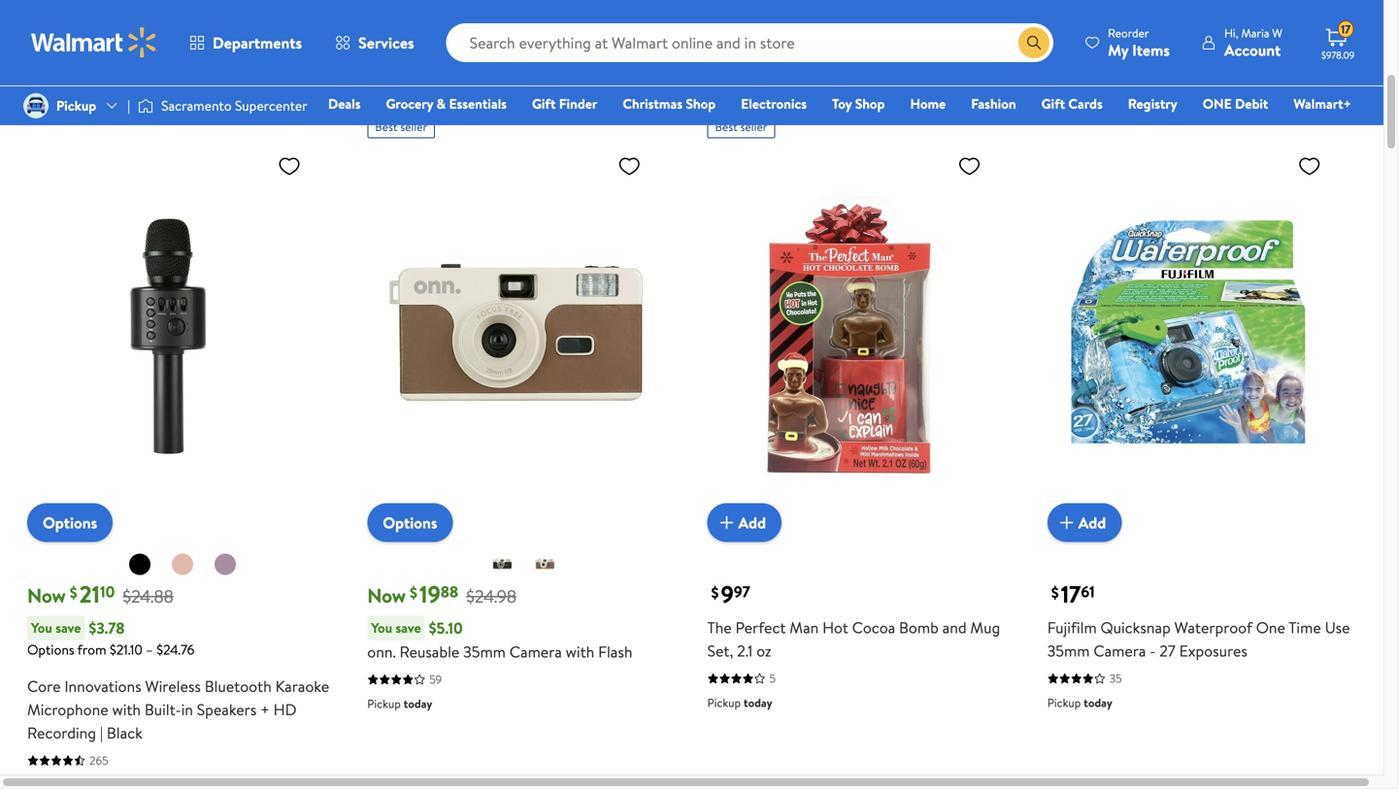 Task type: describe. For each thing, give the bounding box(es) containing it.
$ inside now $ 21 10 $24.88
[[70, 582, 77, 604]]

wireless
[[145, 676, 201, 698]]

one debit link
[[1195, 93, 1278, 114]]

search icon image
[[1027, 35, 1042, 51]]

0 horizontal spatial pickup today
[[367, 696, 433, 713]]

5
[[770, 671, 776, 687]]

onn.
[[367, 642, 396, 663]]

price
[[23, 90, 58, 111]]

gift for gift finder
[[532, 94, 556, 113]]

waterproof
[[1175, 618, 1253, 639]]

time
[[1289, 618, 1322, 639]]

you for onn.
[[371, 619, 393, 638]]

in
[[181, 700, 193, 721]]

electronics
[[741, 94, 807, 113]]

$ inside the now $ 19 88 $24.98
[[410, 582, 418, 604]]

$978.09
[[1322, 49, 1355, 62]]

sacramento supercenter
[[161, 96, 308, 115]]

recording
[[27, 723, 96, 744]]

karaoke
[[275, 676, 329, 698]]

camera inside you save $5.10 onn. reusable 35mm camera with flash
[[510, 642, 562, 663]]

black image for 21
[[128, 553, 152, 577]]

today for 17
[[1084, 695, 1113, 712]]

gold image
[[171, 553, 194, 577]]

the perfect man hot cocoa bomb and mug set, 2.1 oz
[[708, 618, 1001, 662]]

19
[[420, 579, 441, 611]]

0 vertical spatial |
[[127, 96, 130, 115]]

purple image
[[214, 553, 237, 577]]

fujifilm
[[1048, 618, 1097, 639]]

pickup down set,
[[708, 695, 741, 712]]

59
[[430, 672, 442, 688]]

reusable
[[400, 642, 460, 663]]

now for 21
[[27, 583, 66, 610]]

one debit
[[1203, 94, 1269, 113]]

man
[[790, 618, 819, 639]]

$ inside $ 9 97
[[712, 582, 719, 604]]

exposures
[[1180, 641, 1248, 662]]

$24.88
[[123, 585, 174, 609]]

toy shop link
[[824, 93, 894, 114]]

perfect
[[736, 618, 786, 639]]

you save $5.10 onn. reusable 35mm camera with flash
[[367, 618, 633, 663]]

pickup down onn.
[[367, 696, 401, 713]]

2.1
[[737, 641, 753, 662]]

services
[[359, 32, 414, 53]]

deals link
[[320, 93, 370, 114]]

the perfect man hot cocoa bomb and mug set, 2.1 oz image
[[708, 146, 989, 527]]

one
[[1257, 618, 1286, 639]]

add to favorites list, the perfect man hot cocoa bomb and mug set, 2.1 oz image
[[958, 154, 982, 178]]

w
[[1273, 25, 1283, 41]]

gift cards
[[1042, 94, 1103, 113]]

with inside you save $5.10 onn. reusable 35mm camera with flash
[[566, 642, 595, 663]]

265
[[89, 753, 108, 770]]

innovations
[[64, 676, 141, 698]]

with inside core innovations wireless bluetooth karaoke microphone with built-in speakers + hd recording | black
[[112, 700, 141, 721]]

$ 17 61
[[1052, 579, 1095, 611]]

electronics link
[[733, 93, 816, 114]]

items
[[1133, 39, 1171, 61]]

the
[[708, 618, 732, 639]]

debit
[[1236, 94, 1269, 113]]

core innovations wireless bluetooth karaoke microphone with built-in speakers + hd recording | black image
[[27, 146, 309, 527]]

35mm inside you save $5.10 onn. reusable 35mm camera with flash
[[464, 642, 506, 663]]

pickup down gift finder (33)
[[56, 96, 96, 115]]

best for 9
[[715, 119, 738, 135]]

61
[[1082, 582, 1095, 603]]

cards
[[1069, 94, 1103, 113]]

9
[[721, 579, 734, 611]]

one
[[1203, 94, 1232, 113]]

shop for christmas shop
[[686, 94, 716, 113]]

add to cart image for 17
[[1056, 512, 1079, 535]]

0 horizontal spatial today
[[404, 696, 433, 713]]

| inside core innovations wireless bluetooth karaoke microphone with built-in speakers + hd recording | black
[[100, 723, 103, 744]]

services button
[[319, 19, 431, 66]]

$ inside $ 17 61
[[1052, 582, 1060, 604]]

today for 9
[[744, 695, 773, 712]]

purchased
[[101, 90, 170, 111]]

fujifilm quicksnap waterproof one time use 35mm camera - 27 exposures image
[[1048, 146, 1330, 527]]

you save $3.78 options from $21.10 – $24.76
[[27, 618, 195, 660]]

1 vertical spatial 17
[[1061, 579, 1082, 611]]

now for 19
[[367, 583, 406, 610]]

essentials
[[449, 94, 507, 113]]

21
[[79, 579, 100, 611]]

registry link
[[1120, 93, 1187, 114]]

–
[[146, 641, 153, 660]]

cocoa
[[853, 618, 896, 639]]

options link for 21
[[27, 504, 113, 543]]

options link for 19
[[367, 504, 453, 543]]

mug
[[971, 618, 1001, 639]]

home
[[911, 94, 946, 113]]

quicksnap
[[1101, 618, 1171, 639]]

core innovations wireless bluetooth karaoke microphone with built-in speakers + hd recording | black
[[27, 676, 329, 744]]

(33)
[[121, 53, 148, 74]]

oz
[[757, 641, 772, 662]]

christmas
[[623, 94, 683, 113]]

Walmart Site-Wide search field
[[446, 23, 1054, 62]]



Task type: locate. For each thing, give the bounding box(es) containing it.
1 horizontal spatial finder
[[559, 94, 598, 113]]

add to favorites list, onn. reusable 35mm camera with flash image
[[618, 154, 641, 178]]

options up 21
[[43, 513, 97, 534]]

1 seller from the left
[[400, 119, 428, 135]]

hi,
[[1225, 25, 1239, 41]]

shop inside "link"
[[686, 94, 716, 113]]

save
[[56, 619, 81, 638], [396, 619, 421, 638]]

1 horizontal spatial save
[[396, 619, 421, 638]]

grocery & essentials link
[[377, 93, 516, 114]]

gift left the cards
[[1042, 94, 1066, 113]]

speakers
[[197, 700, 257, 721]]

my
[[1108, 39, 1129, 61]]

departments button
[[173, 19, 319, 66]]

2 you from the left
[[371, 619, 393, 638]]

1 horizontal spatial best seller
[[715, 119, 768, 135]]

save up 'reusable'
[[396, 619, 421, 638]]

gift finder (33)
[[23, 49, 148, 76]]

best down grocery
[[375, 119, 398, 135]]

best seller for 9
[[715, 119, 768, 135]]

2 shop from the left
[[856, 94, 885, 113]]

2 save from the left
[[396, 619, 421, 638]]

0 horizontal spatial seller
[[400, 119, 428, 135]]

2 seller from the left
[[741, 119, 768, 135]]

2 horizontal spatial gift
[[1042, 94, 1066, 113]]

options link up 21
[[27, 504, 113, 543]]

reorder
[[1108, 25, 1150, 41]]

gift
[[23, 49, 57, 76], [532, 94, 556, 113], [1042, 94, 1066, 113]]

hd
[[274, 700, 297, 721]]

1 horizontal spatial add
[[1079, 512, 1107, 534]]

1 horizontal spatial options link
[[367, 504, 453, 543]]

today down 5
[[744, 695, 773, 712]]

add button
[[708, 504, 782, 543], [1048, 504, 1122, 543]]

3 $ from the left
[[712, 582, 719, 604]]

2 $ from the left
[[410, 582, 418, 604]]

add button up 61
[[1048, 504, 1122, 543]]

now $ 21 10 $24.88
[[27, 579, 174, 611]]

 image
[[23, 93, 49, 119]]

black image up $24.98
[[490, 553, 513, 577]]

now inside now $ 21 10 $24.88
[[27, 583, 66, 610]]

 image
[[138, 96, 154, 116]]

2 best seller from the left
[[715, 119, 768, 135]]

97
[[734, 582, 751, 603]]

$21.10
[[110, 641, 143, 660]]

0 horizontal spatial finder
[[62, 49, 117, 76]]

0 horizontal spatial add button
[[708, 504, 782, 543]]

$5.10
[[429, 618, 463, 639]]

1 horizontal spatial add to cart image
[[1056, 512, 1079, 535]]

1 horizontal spatial |
[[127, 96, 130, 115]]

1 add button from the left
[[708, 504, 782, 543]]

with left flash
[[566, 642, 595, 663]]

seller for 9
[[741, 119, 768, 135]]

10
[[100, 582, 115, 603]]

2 black image from the left
[[490, 553, 513, 577]]

now inside the now $ 19 88 $24.98
[[367, 583, 406, 610]]

options link up 19
[[367, 504, 453, 543]]

$ left 19
[[410, 582, 418, 604]]

when
[[62, 90, 97, 111]]

0 horizontal spatial now
[[27, 583, 66, 610]]

black image for 19
[[490, 553, 513, 577]]

built-
[[145, 700, 181, 721]]

now left 19
[[367, 583, 406, 610]]

1 horizontal spatial now
[[367, 583, 406, 610]]

black image up $24.88
[[128, 553, 152, 577]]

seller for $24.98
[[400, 119, 428, 135]]

deals
[[328, 94, 361, 113]]

|
[[127, 96, 130, 115], [100, 723, 103, 744]]

gift up price
[[23, 49, 57, 76]]

flash
[[599, 642, 633, 663]]

hi, maria w account
[[1225, 25, 1283, 61]]

onn. reusable 35mm camera with flash image
[[367, 146, 649, 527]]

camera inside fujifilm quicksnap waterproof one time use 35mm camera - 27 exposures
[[1094, 641, 1147, 662]]

you up core
[[31, 619, 52, 638]]

27
[[1160, 641, 1176, 662]]

0 horizontal spatial options link
[[27, 504, 113, 543]]

add to favorites list, core innovations wireless bluetooth karaoke microphone with built-in speakers + hd recording | black image
[[278, 154, 301, 178]]

add for 9
[[739, 512, 767, 534]]

camera up the 35
[[1094, 641, 1147, 662]]

options link
[[27, 504, 113, 543], [367, 504, 453, 543]]

departments
[[213, 32, 302, 53]]

1 best seller from the left
[[375, 119, 428, 135]]

35mm
[[1048, 641, 1090, 662], [464, 642, 506, 663]]

0 horizontal spatial black image
[[128, 553, 152, 577]]

shop for toy shop
[[856, 94, 885, 113]]

$24.76
[[156, 641, 195, 660]]

options up core
[[27, 641, 74, 660]]

best seller down electronics link
[[715, 119, 768, 135]]

1 horizontal spatial pickup today
[[708, 695, 773, 712]]

1 horizontal spatial today
[[744, 695, 773, 712]]

1 horizontal spatial with
[[566, 642, 595, 663]]

35mm down fujifilm
[[1048, 641, 1090, 662]]

home link
[[902, 93, 955, 114]]

walmart image
[[31, 27, 157, 58]]

88
[[441, 582, 459, 603]]

add to cart image up $ 17 61
[[1056, 512, 1079, 535]]

35mm right 'reusable'
[[464, 642, 506, 663]]

$3.78
[[89, 618, 125, 639]]

1 horizontal spatial you
[[371, 619, 393, 638]]

2 best from the left
[[715, 119, 738, 135]]

1 horizontal spatial 17
[[1342, 21, 1352, 38]]

0 horizontal spatial add
[[739, 512, 767, 534]]

1 $ from the left
[[70, 582, 77, 604]]

17 up fujifilm
[[1061, 579, 1082, 611]]

0 horizontal spatial 17
[[1061, 579, 1082, 611]]

best for $24.98
[[375, 119, 398, 135]]

best seller
[[375, 119, 428, 135], [715, 119, 768, 135]]

core
[[27, 676, 61, 698]]

2 horizontal spatial today
[[1084, 695, 1113, 712]]

&
[[437, 94, 446, 113]]

finder
[[62, 49, 117, 76], [559, 94, 598, 113]]

use
[[1326, 618, 1351, 639]]

you inside you save $5.10 onn. reusable 35mm camera with flash
[[371, 619, 393, 638]]

1 horizontal spatial best
[[715, 119, 738, 135]]

camera down $24.98
[[510, 642, 562, 663]]

$ 9 97
[[712, 579, 751, 611]]

0 vertical spatial with
[[566, 642, 595, 663]]

save for from
[[56, 619, 81, 638]]

1 save from the left
[[56, 619, 81, 638]]

0 horizontal spatial 35mm
[[464, 642, 506, 663]]

pickup today down the "59"
[[367, 696, 433, 713]]

2 add from the left
[[1079, 512, 1107, 534]]

0 vertical spatial finder
[[62, 49, 117, 76]]

today down the 35
[[1084, 695, 1113, 712]]

1 vertical spatial |
[[100, 723, 103, 744]]

1 best from the left
[[375, 119, 398, 135]]

add up 97
[[739, 512, 767, 534]]

1 add from the left
[[739, 512, 767, 534]]

gift finder link
[[524, 93, 606, 114]]

maria
[[1242, 25, 1270, 41]]

reorder my items
[[1108, 25, 1171, 61]]

finder up when
[[62, 49, 117, 76]]

add for 17
[[1079, 512, 1107, 534]]

2 horizontal spatial pickup today
[[1048, 695, 1113, 712]]

0 horizontal spatial you
[[31, 619, 52, 638]]

Search search field
[[446, 23, 1054, 62]]

fashion link
[[963, 93, 1025, 114]]

pickup today down the 35
[[1048, 695, 1113, 712]]

best seller down grocery
[[375, 119, 428, 135]]

$ left 9
[[712, 582, 719, 604]]

$ left 21
[[70, 582, 77, 604]]

save up 'from'
[[56, 619, 81, 638]]

best down electronics link
[[715, 119, 738, 135]]

gift for gift finder (33)
[[23, 49, 57, 76]]

1 horizontal spatial 35mm
[[1048, 641, 1090, 662]]

now
[[27, 583, 66, 610], [367, 583, 406, 610]]

1 black image from the left
[[128, 553, 152, 577]]

$ left 61
[[1052, 582, 1060, 604]]

0 horizontal spatial shop
[[686, 94, 716, 113]]

walmart+
[[1294, 94, 1352, 113]]

gift finder
[[532, 94, 598, 113]]

0 horizontal spatial best seller
[[375, 119, 428, 135]]

walmart+ link
[[1286, 93, 1361, 114]]

you up onn.
[[371, 619, 393, 638]]

sacramento
[[161, 96, 232, 115]]

seller down electronics
[[741, 119, 768, 135]]

add to favorites list, fujifilm quicksnap waterproof one time use 35mm camera - 27 exposures image
[[1299, 154, 1322, 178]]

finder for gift finder (33)
[[62, 49, 117, 76]]

hot
[[823, 618, 849, 639]]

0 horizontal spatial gift
[[23, 49, 57, 76]]

legal information image
[[222, 93, 238, 108]]

microphone
[[27, 700, 108, 721]]

| left black
[[100, 723, 103, 744]]

save inside you save $5.10 onn. reusable 35mm camera with flash
[[396, 619, 421, 638]]

1 horizontal spatial seller
[[741, 119, 768, 135]]

add button for 9
[[708, 504, 782, 543]]

1 vertical spatial with
[[112, 700, 141, 721]]

add to cart image
[[715, 512, 739, 535], [1056, 512, 1079, 535]]

0 horizontal spatial add to cart image
[[715, 512, 739, 535]]

4 $ from the left
[[1052, 582, 1060, 604]]

add button for 17
[[1048, 504, 1122, 543]]

1 you from the left
[[31, 619, 52, 638]]

2 add to cart image from the left
[[1056, 512, 1079, 535]]

1 options link from the left
[[27, 504, 113, 543]]

today down the "59"
[[404, 696, 433, 713]]

grocery
[[386, 94, 433, 113]]

black
[[107, 723, 143, 744]]

christmas shop link
[[614, 93, 725, 114]]

1 add to cart image from the left
[[715, 512, 739, 535]]

35
[[1110, 671, 1123, 687]]

set,
[[708, 641, 734, 662]]

options for 19
[[383, 513, 438, 534]]

options for 21
[[43, 513, 97, 534]]

with up black
[[112, 700, 141, 721]]

add to cart image for 9
[[715, 512, 739, 535]]

finder inside 'gift finder' link
[[559, 94, 598, 113]]

17 up $978.09
[[1342, 21, 1352, 38]]

pickup today down 5
[[708, 695, 773, 712]]

finder left "christmas"
[[559, 94, 598, 113]]

0 horizontal spatial |
[[100, 723, 103, 744]]

2 add button from the left
[[1048, 504, 1122, 543]]

2 now from the left
[[367, 583, 406, 610]]

$
[[70, 582, 77, 604], [410, 582, 418, 604], [712, 582, 719, 604], [1052, 582, 1060, 604]]

you inside you save $3.78 options from $21.10 – $24.76
[[31, 619, 52, 638]]

and
[[943, 618, 967, 639]]

+
[[260, 700, 270, 721]]

0 horizontal spatial save
[[56, 619, 81, 638]]

online
[[174, 90, 215, 111]]

gift for gift cards
[[1042, 94, 1066, 113]]

best
[[375, 119, 398, 135], [715, 119, 738, 135]]

best seller for $24.98
[[375, 119, 428, 135]]

1 horizontal spatial shop
[[856, 94, 885, 113]]

camera
[[1094, 641, 1147, 662], [510, 642, 562, 663]]

black image
[[128, 553, 152, 577], [490, 553, 513, 577]]

1 shop from the left
[[686, 94, 716, 113]]

add up 61
[[1079, 512, 1107, 534]]

save inside you save $3.78 options from $21.10 – $24.76
[[56, 619, 81, 638]]

now $ 19 88 $24.98
[[367, 579, 517, 611]]

options inside you save $3.78 options from $21.10 – $24.76
[[27, 641, 74, 660]]

0 horizontal spatial best
[[375, 119, 398, 135]]

0 horizontal spatial with
[[112, 700, 141, 721]]

17
[[1342, 21, 1352, 38], [1061, 579, 1082, 611]]

pickup today for 9
[[708, 695, 773, 712]]

christmas shop
[[623, 94, 716, 113]]

gift cards link
[[1033, 93, 1112, 114]]

-
[[1150, 641, 1156, 662]]

registry
[[1129, 94, 1178, 113]]

shop right the toy
[[856, 94, 885, 113]]

seller down grocery
[[400, 119, 428, 135]]

account
[[1225, 39, 1282, 61]]

2 options link from the left
[[367, 504, 453, 543]]

finder for gift finder
[[559, 94, 598, 113]]

grocery & essentials
[[386, 94, 507, 113]]

1 vertical spatial finder
[[559, 94, 598, 113]]

1 horizontal spatial gift
[[532, 94, 556, 113]]

supercenter
[[235, 96, 308, 115]]

toy
[[833, 94, 852, 113]]

you
[[31, 619, 52, 638], [371, 619, 393, 638]]

| down (33)
[[127, 96, 130, 115]]

bluetooth
[[205, 676, 272, 698]]

0 horizontal spatial camera
[[510, 642, 562, 663]]

pickup today for 17
[[1048, 695, 1113, 712]]

add button up 97
[[708, 504, 782, 543]]

1 now from the left
[[27, 583, 66, 610]]

brown image
[[533, 553, 556, 577]]

bomb
[[900, 618, 939, 639]]

pickup
[[56, 96, 96, 115], [708, 695, 741, 712], [1048, 695, 1081, 712], [367, 696, 401, 713]]

35mm inside fujifilm quicksnap waterproof one time use 35mm camera - 27 exposures
[[1048, 641, 1090, 662]]

1 horizontal spatial black image
[[490, 553, 513, 577]]

gift right essentials
[[532, 94, 556, 113]]

pickup down fujifilm
[[1048, 695, 1081, 712]]

you for options
[[31, 619, 52, 638]]

1 horizontal spatial camera
[[1094, 641, 1147, 662]]

add to cart image up 97
[[715, 512, 739, 535]]

save for reusable
[[396, 619, 421, 638]]

fujifilm quicksnap waterproof one time use 35mm camera - 27 exposures
[[1048, 618, 1351, 662]]

0 vertical spatial 17
[[1342, 21, 1352, 38]]

1 horizontal spatial add button
[[1048, 504, 1122, 543]]

options up 19
[[383, 513, 438, 534]]

now left 21
[[27, 583, 66, 610]]

shop right "christmas"
[[686, 94, 716, 113]]



Task type: vqa. For each thing, say whether or not it's contained in the screenshot.
Off within Up to 30% off seasonal decor
no



